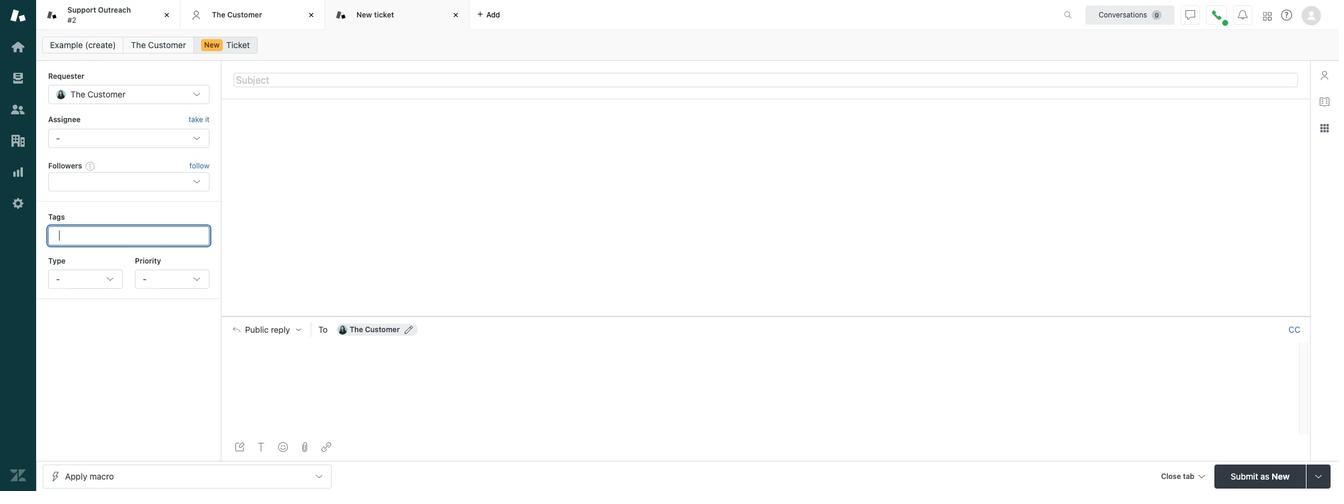 Task type: vqa. For each thing, say whether or not it's contained in the screenshot.
FOLLOWERS
yes



Task type: locate. For each thing, give the bounding box(es) containing it.
customer@example.com image
[[338, 325, 347, 335]]

the customer
[[212, 10, 262, 19], [131, 40, 186, 50], [70, 89, 126, 100], [350, 325, 400, 334]]

example (create)
[[50, 40, 116, 50]]

add attachment image
[[300, 443, 310, 452]]

2 vertical spatial new
[[1272, 471, 1290, 482]]

cc button
[[1289, 324, 1301, 335]]

2 close image from the left
[[305, 9, 317, 21]]

close image inside the customer tab
[[305, 9, 317, 21]]

1 horizontal spatial close image
[[305, 9, 317, 21]]

example (create) button
[[42, 37, 124, 54]]

the
[[212, 10, 225, 19], [131, 40, 146, 50], [70, 89, 85, 100], [350, 325, 363, 334]]

close image inside tab
[[161, 9, 173, 21]]

displays possible ticket submission types image
[[1314, 472, 1324, 482]]

#2
[[67, 15, 76, 24]]

- down priority
[[143, 274, 147, 284]]

take it
[[189, 115, 210, 124]]

new ticket tab
[[325, 0, 470, 30]]

requester
[[48, 72, 85, 81]]

1 - button from the left
[[48, 270, 123, 289]]

1 close image from the left
[[161, 9, 173, 21]]

new
[[357, 10, 372, 19], [204, 40, 220, 49], [1272, 471, 1290, 482]]

- button for priority
[[135, 270, 210, 289]]

- down assignee
[[56, 133, 60, 143]]

0 horizontal spatial new
[[204, 40, 220, 49]]

2 horizontal spatial new
[[1272, 471, 1290, 482]]

new left ticket on the left of page
[[204, 40, 220, 49]]

format text image
[[257, 443, 266, 452]]

- button down type
[[48, 270, 123, 289]]

0 horizontal spatial close image
[[161, 9, 173, 21]]

- for type
[[56, 274, 60, 284]]

support outreach #2
[[67, 5, 131, 24]]

0 vertical spatial new
[[357, 10, 372, 19]]

1 horizontal spatial - button
[[135, 270, 210, 289]]

Subject field
[[234, 73, 1298, 87]]

tab containing support outreach
[[36, 0, 181, 30]]

example
[[50, 40, 83, 50]]

reply
[[271, 325, 290, 335]]

tab
[[1183, 472, 1195, 481]]

customer context image
[[1320, 70, 1330, 80]]

apply
[[65, 471, 87, 482]]

-
[[56, 133, 60, 143], [56, 274, 60, 284], [143, 274, 147, 284]]

tab
[[36, 0, 181, 30]]

follow button
[[189, 161, 210, 172]]

the customer inside tab
[[212, 10, 262, 19]]

customer inside requester element
[[88, 89, 126, 100]]

1 vertical spatial new
[[204, 40, 220, 49]]

new inside secondary element
[[204, 40, 220, 49]]

tabs tab list
[[36, 0, 1052, 30]]

main element
[[0, 0, 36, 491]]

the inside requester element
[[70, 89, 85, 100]]

assignee element
[[48, 129, 210, 148]]

0 horizontal spatial - button
[[48, 270, 123, 289]]

button displays agent's chat status as invisible. image
[[1186, 10, 1195, 20]]

close image for tab at the left containing support outreach
[[161, 9, 173, 21]]

1 horizontal spatial new
[[357, 10, 372, 19]]

public reply
[[245, 325, 290, 335]]

requester element
[[48, 85, 210, 104]]

new left the ticket
[[357, 10, 372, 19]]

organizations image
[[10, 133, 26, 149]]

new ticket
[[357, 10, 394, 19]]

2 - button from the left
[[135, 270, 210, 289]]

- for priority
[[143, 274, 147, 284]]

close image for the customer tab
[[305, 9, 317, 21]]

customer
[[227, 10, 262, 19], [148, 40, 186, 50], [88, 89, 126, 100], [365, 325, 400, 334]]

- down type
[[56, 274, 60, 284]]

the customer down requester
[[70, 89, 126, 100]]

the customer up ticket on the left of page
[[212, 10, 262, 19]]

- button
[[48, 270, 123, 289], [135, 270, 210, 289]]

the customer tab
[[181, 0, 325, 30]]

type
[[48, 256, 66, 265]]

knowledge image
[[1320, 97, 1330, 107]]

the customer right "(create)"
[[131, 40, 186, 50]]

- button down priority
[[135, 270, 210, 289]]

close
[[1161, 472, 1181, 481]]

apps image
[[1320, 123, 1330, 133]]

new inside new ticket tab
[[357, 10, 372, 19]]

close image
[[161, 9, 173, 21], [305, 9, 317, 21]]

new right as
[[1272, 471, 1290, 482]]

the customer inside secondary element
[[131, 40, 186, 50]]

info on adding followers image
[[86, 161, 95, 171]]

macro
[[90, 471, 114, 482]]

ticket
[[374, 10, 394, 19]]

reporting image
[[10, 164, 26, 180]]



Task type: describe. For each thing, give the bounding box(es) containing it.
to
[[318, 324, 328, 335]]

outreach
[[98, 5, 131, 15]]

minimize composer image
[[761, 312, 771, 321]]

insert emojis image
[[278, 443, 288, 452]]

assignee
[[48, 115, 81, 124]]

close tab
[[1161, 472, 1195, 481]]

- button for type
[[48, 270, 123, 289]]

the customer link
[[123, 37, 194, 54]]

notifications image
[[1238, 10, 1248, 20]]

apply macro
[[65, 471, 114, 482]]

close tab button
[[1156, 465, 1210, 491]]

customer inside secondary element
[[148, 40, 186, 50]]

public reply button
[[222, 317, 311, 342]]

customer inside tab
[[227, 10, 262, 19]]

the customer inside requester element
[[70, 89, 126, 100]]

ticket
[[226, 40, 250, 50]]

zendesk support image
[[10, 8, 26, 23]]

add
[[487, 10, 500, 19]]

conversations button
[[1086, 5, 1175, 24]]

edit user image
[[405, 326, 413, 334]]

customers image
[[10, 102, 26, 117]]

take
[[189, 115, 203, 124]]

- inside assignee element
[[56, 133, 60, 143]]

tags
[[48, 213, 65, 222]]

(create)
[[85, 40, 116, 50]]

followers element
[[48, 172, 210, 192]]

new for new ticket
[[357, 10, 372, 19]]

secondary element
[[36, 33, 1339, 57]]

views image
[[10, 70, 26, 86]]

public
[[245, 325, 269, 335]]

the inside secondary element
[[131, 40, 146, 50]]

new for new
[[204, 40, 220, 49]]

the inside tab
[[212, 10, 225, 19]]

conversations
[[1099, 10, 1148, 19]]

add button
[[470, 0, 507, 30]]

add link (cmd k) image
[[322, 443, 331, 452]]

followers
[[48, 161, 82, 170]]

submit
[[1231, 471, 1259, 482]]

Tags field
[[57, 230, 198, 242]]

the customer right customer@example.com icon on the left
[[350, 325, 400, 334]]

take it button
[[189, 114, 210, 126]]

cc
[[1289, 324, 1301, 335]]

get help image
[[1282, 10, 1292, 20]]

priority
[[135, 256, 161, 265]]

as
[[1261, 471, 1270, 482]]

submit as new
[[1231, 471, 1290, 482]]

draft mode image
[[235, 443, 245, 452]]

follow
[[189, 161, 210, 170]]

support
[[67, 5, 96, 15]]

get started image
[[10, 39, 26, 55]]

admin image
[[10, 196, 26, 211]]

zendesk products image
[[1264, 12, 1272, 20]]

close image
[[450, 9, 462, 21]]

it
[[205, 115, 210, 124]]

zendesk image
[[10, 468, 26, 484]]



